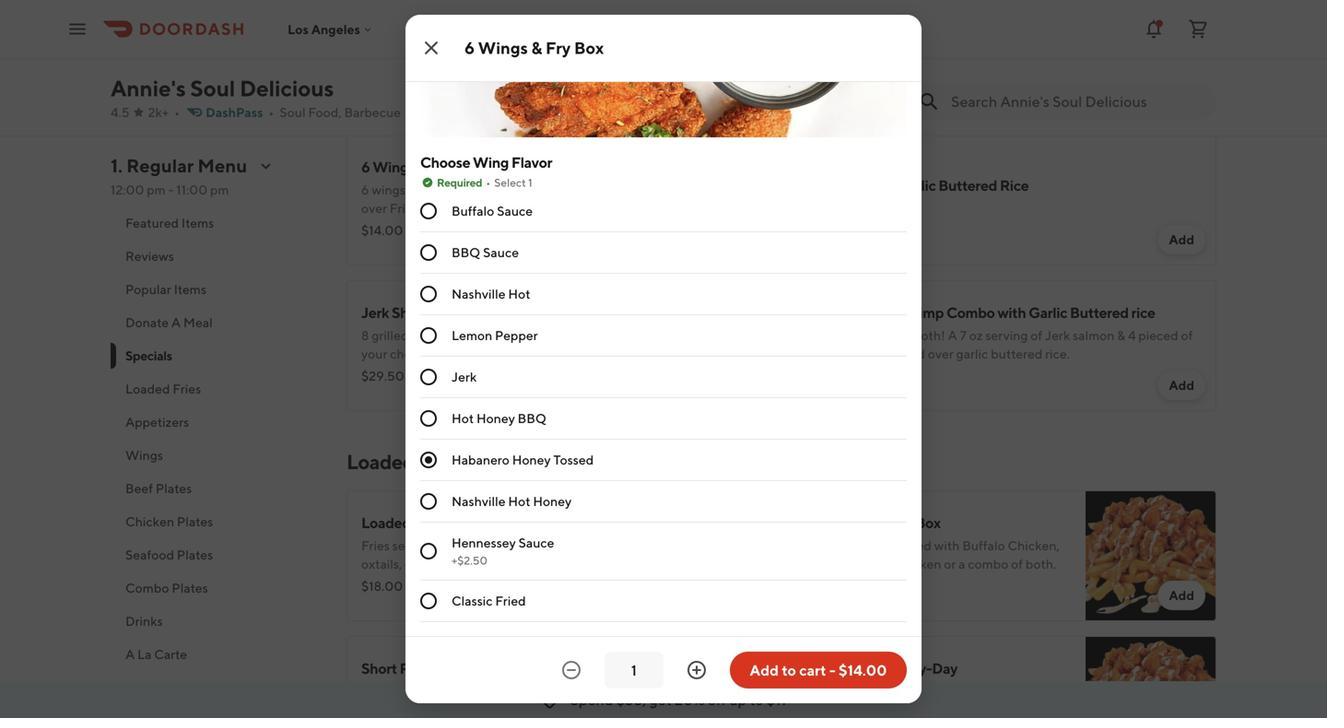 Task type: locate. For each thing, give the bounding box(es) containing it.
$29.50
[[361, 368, 404, 383]]

2 vertical spatial in
[[900, 684, 910, 699]]

salmon inside jerk salmon & shrimp combo with garlic buttered rice can't decide? get both! a 7 oz serving of jerk salmon & 4 pieced of jumbo shrimp served over garlic buttered rice.
[[834, 304, 883, 321]]

of up house
[[510, 538, 521, 553]]

$14.00 inside chicken fry-day box seasoned fries loaded with buffalo chicken, lemon pepper chicken or a combo of both. $14.00
[[804, 578, 846, 594]]

short rib fries image
[[643, 636, 774, 718]]

bbq right bbq sauce radio
[[452, 245, 481, 260]]

6 down barbecue
[[361, 158, 370, 176]]

$14.00 down seasoned
[[804, 578, 846, 594]]

6 left wings
[[361, 182, 369, 197]]

shrimp
[[392, 304, 438, 321], [897, 304, 944, 321], [856, 660, 903, 677], [814, 684, 856, 699]]

cheese,
[[543, 684, 588, 699]]

0 horizontal spatial fries
[[405, 684, 430, 699]]

loaded inside button
[[125, 381, 170, 396]]

wings button
[[111, 439, 324, 472]]

hot for nashville hot
[[508, 286, 531, 301]]

Item Search search field
[[951, 91, 1202, 112]]

with inside the short rib fries french fries topped with gravy, cheese, and our tender braised short rib
[[478, 684, 504, 699]]

over down wings
[[361, 201, 387, 216]]

a inside loaded oxtail fries fries served with a scoop of mac, boneless oxtails, gravy, and our house drip $18.00
[[463, 538, 469, 553]]

pepper down the butter
[[495, 328, 538, 343]]

1. regular menu
[[111, 155, 247, 177]]

2 vertical spatial sauce
[[519, 535, 555, 550]]

0 vertical spatial fry
[[546, 38, 571, 58]]

open menu image
[[66, 18, 88, 40]]

hot
[[508, 286, 531, 301], [452, 411, 474, 426], [508, 494, 531, 509]]

garlic inside "jerk shrimp and garlic butter rice 8 grilled jumbo shrimp tossed in jerk and served over garlic rice, with your choice of 2 sides $29.50"
[[468, 304, 507, 321]]

0 vertical spatial lemon
[[452, 328, 492, 343]]

0 vertical spatial fries
[[864, 538, 889, 553]]

choice inside 6 wings & fry box 6 wings tossed in your choice of sauce, served over fries. $14.00
[[491, 182, 530, 197]]

garlic down oz
[[956, 346, 989, 361]]

over left fries.
[[928, 702, 954, 717]]

0 horizontal spatial choice
[[390, 346, 429, 361]]

specials down "donate" on the top
[[125, 348, 172, 363]]

1 vertical spatial fry-
[[905, 660, 932, 677]]

1 horizontal spatial gravy,
[[506, 684, 541, 699]]

day inside 'loaded shrimp fry-day 8 shrimp tossed in lemon pepper, buffalo, or a mix of both. served over fries.'
[[932, 660, 958, 677]]

day inside chicken fry-day box seasoned fries loaded with buffalo chicken, lemon pepper chicken or a combo of both. $14.00
[[888, 514, 913, 531]]

0 horizontal spatial -
[[168, 182, 174, 197]]

hot up the butter
[[508, 286, 531, 301]]

1 horizontal spatial shrimp
[[844, 346, 883, 361]]

pm
[[147, 182, 166, 197], [210, 182, 229, 197]]

Classic Fried radio
[[420, 593, 437, 609]]

choice down the lemon pepper option
[[390, 346, 429, 361]]

1 vertical spatial jumbo
[[804, 346, 841, 361]]

or left combo
[[944, 556, 956, 572]]

honey for habanero
[[512, 452, 551, 467]]

soul up dashpass at top
[[190, 75, 235, 101]]

chicken down loaded
[[893, 556, 942, 572]]

wings right 'close 6 wings & fry box' icon
[[478, 38, 528, 58]]

both!
[[913, 328, 946, 343]]

a inside button
[[171, 315, 181, 330]]

1 horizontal spatial combo
[[947, 304, 995, 321]]

to left cart
[[782, 661, 796, 679]]

in inside 6 wings & fry box 6 wings tossed in your choice of sauce, served over fries. $14.00
[[449, 182, 460, 197]]

1 vertical spatial sauce
[[483, 245, 519, 260]]

a la carte button
[[111, 638, 324, 671]]

a left combo
[[959, 556, 966, 572]]

pepper down seasoned
[[847, 556, 890, 572]]

add inside button
[[750, 661, 779, 679]]

fries inside the short rib fries french fries topped with gravy, cheese, and our tender braised short rib
[[425, 660, 456, 677]]

6 inside dialog
[[465, 38, 475, 58]]

add
[[727, 232, 752, 247], [1169, 232, 1195, 247], [1169, 378, 1195, 393], [1169, 588, 1195, 603], [750, 661, 779, 679]]

add to cart - $14.00 button
[[730, 652, 907, 689]]

lemon up "sides"
[[452, 328, 492, 343]]

1 vertical spatial specials
[[125, 348, 172, 363]]

1 vertical spatial soul
[[280, 105, 306, 120]]

meal
[[183, 315, 213, 330]]

loaded
[[891, 538, 932, 553]]

hot right hot honey bbq radio on the bottom left of the page
[[452, 411, 474, 426]]

• right 2k+
[[174, 105, 180, 120]]

or
[[944, 556, 956, 572], [1053, 684, 1065, 699]]

a left la
[[125, 647, 135, 662]]

-
[[168, 182, 174, 197], [830, 661, 836, 679]]

shrimp up "sides"
[[451, 328, 491, 343]]

1 horizontal spatial buttered
[[1070, 304, 1129, 321]]

1 salmon from the top
[[834, 177, 883, 194]]

box inside chicken fry-day box seasoned fries loaded with buffalo chicken, lemon pepper chicken or a combo of both. $14.00
[[916, 514, 941, 531]]

1 horizontal spatial garlic
[[956, 346, 989, 361]]

sauce for bbq sauce
[[483, 245, 519, 260]]

and left $35,
[[591, 684, 613, 699]]

jumbo
[[411, 328, 449, 343], [804, 346, 841, 361]]

spend $35, get 20% off up to $11
[[570, 691, 787, 708]]

gravy, up rib
[[506, 684, 541, 699]]

1 vertical spatial honey
[[512, 452, 551, 467]]

gravy,
[[405, 556, 439, 572], [506, 684, 541, 699]]

wings inside 6 wings & fry box 6 wings tossed in your choice of sauce, served over fries. $14.00
[[373, 158, 415, 176]]

shrimp down nashville hot radio
[[392, 304, 438, 321]]

0 vertical spatial shrimp
[[451, 328, 491, 343]]

sauce for buffalo sauce
[[497, 203, 533, 218]]

Current quantity is 1 number field
[[616, 660, 653, 680]]

0 horizontal spatial our
[[361, 702, 381, 717]]

of up 'buttered'
[[1031, 328, 1043, 343]]

both. inside 'loaded shrimp fry-day 8 shrimp tossed in lemon pepper, buffalo, or a mix of both. served over fries.'
[[851, 702, 882, 717]]

in up served
[[900, 684, 910, 699]]

fries up topped
[[425, 660, 456, 677]]

0 horizontal spatial to
[[750, 691, 764, 708]]

1 vertical spatial or
[[1053, 684, 1065, 699]]

over inside "jerk shrimp and garlic butter rice 8 grilled jumbo shrimp tossed in jerk and served over garlic rice, with your choice of 2 sides $29.50"
[[639, 328, 665, 343]]

gravy, inside loaded oxtail fries fries served with a scoop of mac, boneless oxtails, gravy, and our house drip $18.00
[[405, 556, 439, 572]]

nashville down bbq sauce
[[452, 286, 506, 301]]

fries left loaded
[[864, 538, 889, 553]]

1 horizontal spatial rice
[[1000, 177, 1029, 194]]

1 horizontal spatial both.
[[1026, 556, 1057, 572]]

or right buffalo, at the bottom right
[[1053, 684, 1065, 699]]

2 vertical spatial hot
[[508, 494, 531, 509]]

decide?
[[839, 328, 886, 343]]

• down choose wing flavor
[[486, 176, 491, 189]]

your up $29.50
[[361, 346, 388, 361]]

hennessey sauce +$2.50
[[452, 535, 555, 567]]

0 vertical spatial honey
[[477, 411, 515, 426]]

1 vertical spatial items
[[174, 282, 206, 297]]

fry
[[546, 38, 571, 58], [429, 158, 450, 176]]

1 vertical spatial shrimp
[[844, 346, 883, 361]]

&
[[531, 38, 542, 58], [417, 158, 427, 176], [886, 177, 895, 194], [886, 304, 895, 321], [1117, 328, 1126, 343]]

garlic for &
[[897, 177, 936, 194]]

0 horizontal spatial shrimp
[[451, 328, 491, 343]]

items down 11:00
[[182, 215, 214, 230]]

0 horizontal spatial gravy,
[[405, 556, 439, 572]]

salmon for garlic
[[834, 177, 883, 194]]

plates inside button
[[156, 481, 192, 496]]

1 horizontal spatial jumbo
[[804, 346, 841, 361]]

0 horizontal spatial garlic
[[468, 304, 507, 321]]

jumbo down can't
[[804, 346, 841, 361]]

0 vertical spatial to
[[782, 661, 796, 679]]

a left mix
[[804, 702, 811, 717]]

Nashville Hot Honey radio
[[420, 493, 437, 510]]

6
[[465, 38, 475, 58], [361, 158, 370, 176], [361, 182, 369, 197]]

1 vertical spatial in
[[535, 328, 545, 343]]

0 vertical spatial box
[[574, 38, 604, 58]]

with up serving
[[998, 304, 1026, 321]]

box inside 6 wings & fry box 6 wings tossed in your choice of sauce, served over fries. $14.00
[[453, 158, 478, 176]]

our down french at the bottom left
[[361, 702, 381, 717]]

nashville down "habanero"
[[452, 494, 506, 509]]

0 vertical spatial your
[[462, 182, 488, 197]]

combo
[[947, 304, 995, 321], [125, 580, 169, 596]]

0 vertical spatial or
[[944, 556, 956, 572]]

sides button
[[111, 671, 324, 704]]

rice inside "jerk shrimp and garlic butter rice 8 grilled jumbo shrimp tossed in jerk and served over garlic rice, with your choice of 2 sides $29.50"
[[554, 304, 583, 321]]

1 horizontal spatial loaded fries
[[347, 450, 462, 474]]

served inside loaded oxtail fries fries served with a scoop of mac, boneless oxtails, gravy, and our house drip $18.00
[[392, 538, 432, 553]]

day up loaded
[[888, 514, 913, 531]]

2 vertical spatial 6
[[361, 182, 369, 197]]

items up 'meal'
[[174, 282, 206, 297]]

$14.00 right cart
[[839, 661, 887, 679]]

fry inside 6 wings & fry box 6 wings tossed in your choice of sauce, served over fries. $14.00
[[429, 158, 450, 176]]

lemon
[[452, 328, 492, 343], [804, 556, 845, 572], [913, 684, 954, 699]]

items for featured items
[[182, 215, 214, 230]]

& inside 6 wings & fry box 6 wings tossed in your choice of sauce, served over fries. $14.00
[[417, 158, 427, 176]]

1 horizontal spatial lemon
[[804, 556, 845, 572]]

1 horizontal spatial fry-
[[905, 660, 932, 677]]

1 horizontal spatial in
[[535, 328, 545, 343]]

bbq sauce
[[452, 245, 519, 260]]

8 inside "jerk shrimp and garlic butter rice 8 grilled jumbo shrimp tossed in jerk and served over garlic rice, with your choice of 2 sides $29.50"
[[361, 328, 369, 343]]

to right up
[[750, 691, 764, 708]]

0 horizontal spatial fry-
[[861, 514, 888, 531]]

day up pepper,
[[932, 660, 958, 677]]

pm down regular
[[147, 182, 166, 197]]

1 horizontal spatial or
[[1053, 684, 1065, 699]]

tossed up served
[[859, 684, 897, 699]]

8 inside 'loaded shrimp fry-day 8 shrimp tossed in lemon pepper, buffalo, or a mix of both. served over fries.'
[[804, 684, 812, 699]]

loaded fries inside button
[[125, 381, 201, 396]]

combo
[[968, 556, 1009, 572]]

with right rice,
[[729, 328, 755, 343]]

your up buffalo sauce
[[462, 182, 488, 197]]

buffalo sauce
[[452, 203, 533, 218]]

served inside "jerk shrimp and garlic butter rice 8 grilled jumbo shrimp tossed in jerk and served over garlic rice, with your choice of 2 sides $29.50"
[[597, 328, 636, 343]]

wings for 6 wings & fry box
[[478, 38, 528, 58]]

2 horizontal spatial lemon
[[913, 684, 954, 699]]

your
[[462, 182, 488, 197], [361, 346, 388, 361]]

2 vertical spatial honey
[[533, 494, 572, 509]]

- right cart
[[830, 661, 836, 679]]

choose wing flavor group
[[420, 152, 907, 622]]

jerk
[[804, 177, 832, 194], [361, 304, 389, 321], [804, 304, 832, 321], [1045, 328, 1071, 343], [452, 369, 477, 384]]

rice,
[[702, 328, 727, 343]]

chicken plates
[[125, 514, 213, 529]]

loaded fries
[[125, 381, 201, 396], [347, 450, 462, 474]]

jumbo inside jerk salmon & shrimp combo with garlic buttered rice can't decide? get both! a 7 oz serving of jerk salmon & 4 pieced of jumbo shrimp served over garlic buttered rice.
[[804, 346, 841, 361]]

$35,
[[617, 691, 646, 708]]

1 vertical spatial fries
[[405, 684, 430, 699]]

off
[[708, 691, 726, 708]]

1.
[[111, 155, 123, 177]]

garlic
[[897, 177, 936, 194], [468, 304, 507, 321], [1029, 304, 1068, 321]]

plates down seafood plates
[[172, 580, 208, 596]]

8 down cart
[[804, 684, 812, 699]]

& inside dialog
[[531, 38, 542, 58]]

regular
[[126, 155, 194, 177]]

0 horizontal spatial buffalo
[[452, 203, 494, 218]]

6 wings & fry box dialog
[[406, 0, 922, 703]]

1 nashville from the top
[[452, 286, 506, 301]]

or inside chicken fry-day box seasoned fries loaded with buffalo chicken, lemon pepper chicken or a combo of both. $14.00
[[944, 556, 956, 572]]

pm down menu
[[210, 182, 229, 197]]

shrimp inside jerk salmon & shrimp combo with garlic buttered rice can't decide? get both! a 7 oz serving of jerk salmon & 4 pieced of jumbo shrimp served over garlic buttered rice.
[[844, 346, 883, 361]]

lemon down seasoned
[[804, 556, 845, 572]]

1 vertical spatial tossed
[[494, 328, 532, 343]]

wings inside 6 wings & fry box dialog
[[478, 38, 528, 58]]

jumbo up the 2
[[411, 328, 449, 343]]

• down "delicious"
[[269, 105, 274, 120]]

fries up appetizers
[[173, 381, 201, 396]]

Hot Honey BBQ radio
[[420, 410, 437, 427]]

chicken inside button
[[125, 514, 174, 529]]

0 vertical spatial our
[[466, 556, 486, 572]]

0 horizontal spatial or
[[944, 556, 956, 572]]

buffalo inside choose wing flavor group
[[452, 203, 494, 218]]

hot down habanero honey tossed
[[508, 494, 531, 509]]

to
[[782, 661, 796, 679], [750, 691, 764, 708]]

butter
[[509, 304, 552, 321]]

our inside loaded oxtail fries fries served with a scoop of mac, boneless oxtails, gravy, and our house drip $18.00
[[466, 556, 486, 572]]

fries up 'tender'
[[405, 684, 430, 699]]

0 vertical spatial tossed
[[408, 182, 446, 197]]

items for popular items
[[174, 282, 206, 297]]

0 vertical spatial 8
[[361, 328, 369, 343]]

0 vertical spatial -
[[168, 182, 174, 197]]

0 horizontal spatial box
[[453, 158, 478, 176]]

can't
[[804, 328, 836, 343]]

jerk shrimp and garlic butter rice 8 grilled jumbo shrimp tossed in jerk and served over garlic rice, with your choice of 2 sides $29.50
[[361, 304, 755, 383]]

0 vertical spatial loaded fries
[[125, 381, 201, 396]]

1 horizontal spatial 8
[[804, 684, 812, 699]]

garlic
[[667, 328, 699, 343], [956, 346, 989, 361]]

8 left the grilled
[[361, 328, 369, 343]]

0 vertical spatial specials
[[347, 94, 420, 118]]

and inside loaded oxtail fries fries served with a scoop of mac, boneless oxtails, gravy, and our house drip $18.00
[[442, 556, 464, 572]]

house
[[489, 556, 524, 572]]

with inside chicken fry-day box seasoned fries loaded with buffalo chicken, lemon pepper chicken or a combo of both. $14.00
[[934, 538, 960, 553]]

garlic inside jerk salmon & shrimp combo with garlic buttered rice can't decide? get both! a 7 oz serving of jerk salmon & 4 pieced of jumbo shrimp served over garlic buttered rice.
[[956, 346, 989, 361]]

sauce inside hennessey sauce +$2.50
[[519, 535, 555, 550]]

both. left served
[[851, 702, 882, 717]]

rice
[[1000, 177, 1029, 194], [554, 304, 583, 321]]

plates for beef plates
[[156, 481, 192, 496]]

donate a meal
[[125, 315, 213, 330]]

2 salmon from the top
[[834, 304, 883, 321]]

1 horizontal spatial choice
[[491, 182, 530, 197]]

buttered inside jerk salmon & shrimp combo with garlic buttered rice can't decide? get both! a 7 oz serving of jerk salmon & 4 pieced of jumbo shrimp served over garlic buttered rice.
[[1070, 304, 1129, 321]]

french
[[361, 684, 403, 699]]

2 nashville from the top
[[452, 494, 506, 509]]

1 vertical spatial a
[[959, 556, 966, 572]]

reviews
[[125, 248, 174, 264]]

in left jerk on the left
[[535, 328, 545, 343]]

of
[[533, 182, 545, 197], [1031, 328, 1043, 343], [1181, 328, 1193, 343], [432, 346, 444, 361], [510, 538, 521, 553], [1011, 556, 1023, 572], [837, 702, 848, 717]]

a left 'meal'
[[171, 315, 181, 330]]

1 vertical spatial salmon
[[834, 304, 883, 321]]

fries
[[864, 538, 889, 553], [405, 684, 430, 699]]

oz
[[970, 328, 983, 343]]

fry inside dialog
[[546, 38, 571, 58]]

sauce up drip
[[519, 535, 555, 550]]

short
[[361, 660, 397, 677]]

plates up 'chicken plates'
[[156, 481, 192, 496]]

wings inside wings button
[[125, 448, 163, 463]]

a left the 7
[[948, 328, 958, 343]]

items inside featured items button
[[182, 215, 214, 230]]

loaded shrimp fry-day image
[[1086, 636, 1217, 718]]

tossed up the buffalo sauce radio
[[408, 182, 446, 197]]

1 horizontal spatial fry
[[546, 38, 571, 58]]

2 horizontal spatial box
[[916, 514, 941, 531]]

of right 1
[[533, 182, 545, 197]]

braised
[[425, 702, 468, 717]]

plates inside 'button'
[[177, 547, 213, 562]]

1 vertical spatial day
[[932, 660, 958, 677]]

wings up wings
[[373, 158, 415, 176]]

$14.00 right angeles
[[361, 12, 403, 28]]

fry- inside chicken fry-day box seasoned fries loaded with buffalo chicken, lemon pepper chicken or a combo of both. $14.00
[[861, 514, 888, 531]]

of inside chicken fry-day box seasoned fries loaded with buffalo chicken, lemon pepper chicken or a combo of both. $14.00
[[1011, 556, 1023, 572]]

0 horizontal spatial 8
[[361, 328, 369, 343]]

0 horizontal spatial a
[[463, 538, 469, 553]]

and right jerk on the left
[[572, 328, 594, 343]]

1 vertical spatial our
[[361, 702, 381, 717]]

appetizers button
[[111, 406, 324, 439]]

of down 'chicken,'
[[1011, 556, 1023, 572]]

12:00
[[111, 182, 144, 197]]

garlic for and
[[468, 304, 507, 321]]

None radio
[[420, 543, 437, 560]]

0 horizontal spatial pm
[[147, 182, 166, 197]]

jerk for butter
[[361, 304, 389, 321]]

1 vertical spatial rice
[[554, 304, 583, 321]]

fry- up served
[[905, 660, 932, 677]]

served down get
[[886, 346, 926, 361]]

our inside the short rib fries french fries topped with gravy, cheese, and our tender braised short rib
[[361, 702, 381, 717]]

of inside loaded oxtail fries fries served with a scoop of mac, boneless oxtails, gravy, and our house drip $18.00
[[510, 538, 521, 553]]

1 vertical spatial buffalo
[[963, 538, 1005, 553]]

bbq
[[452, 245, 481, 260], [518, 411, 547, 426]]

1 vertical spatial 6
[[361, 158, 370, 176]]

served down the oxtail
[[392, 538, 432, 553]]

and down hennessey
[[442, 556, 464, 572]]

chicken up seafood at the left bottom of page
[[125, 514, 174, 529]]

sauce,
[[547, 182, 584, 197]]

plates down chicken plates button
[[177, 547, 213, 562]]

1 horizontal spatial chicken
[[804, 514, 858, 531]]

1 vertical spatial combo
[[125, 580, 169, 596]]

items inside the popular items button
[[174, 282, 206, 297]]

and
[[441, 304, 466, 321], [572, 328, 594, 343], [442, 556, 464, 572], [591, 684, 613, 699]]

popular items
[[125, 282, 206, 297]]

6 wings & fry box image
[[643, 135, 774, 265]]

soul
[[190, 75, 235, 101], [280, 105, 306, 120]]

combo inside jerk salmon & shrimp combo with garlic buttered rice can't decide? get both! a 7 oz serving of jerk salmon & 4 pieced of jumbo shrimp served over garlic buttered rice.
[[947, 304, 995, 321]]

shrimp
[[451, 328, 491, 343], [844, 346, 883, 361]]

pepper inside choose wing flavor group
[[495, 328, 538, 343]]

0 vertical spatial nashville
[[452, 286, 506, 301]]

shrimp up both!
[[897, 304, 944, 321]]

sauce down select
[[497, 203, 533, 218]]

0 horizontal spatial a
[[125, 647, 135, 662]]

served right sauce,
[[587, 182, 626, 197]]

loaded fries button
[[111, 372, 324, 406]]

featured items
[[125, 215, 214, 230]]

0 vertical spatial wings
[[478, 38, 528, 58]]

0 vertical spatial 6
[[465, 38, 475, 58]]

serving
[[986, 328, 1028, 343]]

0 horizontal spatial jumbo
[[411, 328, 449, 343]]

tossed
[[408, 182, 446, 197], [494, 328, 532, 343], [859, 684, 897, 699]]

honey up "habanero"
[[477, 411, 515, 426]]

0 vertical spatial salmon
[[834, 177, 883, 194]]

1 horizontal spatial bbq
[[518, 411, 547, 426]]

fries inside button
[[173, 381, 201, 396]]

1 horizontal spatial fries
[[864, 538, 889, 553]]

gravy, up classic fried radio
[[405, 556, 439, 572]]

6 for 6 wings & fry box 6 wings tossed in your choice of sauce, served over fries. $14.00
[[361, 158, 370, 176]]

- inside add to cart - $14.00 button
[[830, 661, 836, 679]]

0 vertical spatial buffalo
[[452, 203, 494, 218]]

shrimp down decide? on the right
[[844, 346, 883, 361]]

2 horizontal spatial in
[[900, 684, 910, 699]]

chicken,
[[1008, 538, 1060, 553]]

tossed inside 6 wings & fry box 6 wings tossed in your choice of sauce, served over fries. $14.00
[[408, 182, 446, 197]]

classic fried
[[452, 593, 526, 608]]

mac,
[[524, 538, 552, 553]]

1 horizontal spatial box
[[574, 38, 604, 58]]

jerk inside "jerk shrimp and garlic butter rice 8 grilled jumbo shrimp tossed in jerk and served over garlic rice, with your choice of 2 sides $29.50"
[[361, 304, 389, 321]]

1 vertical spatial lemon
[[804, 556, 845, 572]]

1 horizontal spatial a
[[171, 315, 181, 330]]

buttered
[[939, 177, 997, 194], [1070, 304, 1129, 321]]

buffalo down 'required'
[[452, 203, 494, 218]]

fries inside chicken fry-day box seasoned fries loaded with buffalo chicken, lemon pepper chicken or a combo of both. $14.00
[[864, 538, 889, 553]]

box for 6 wings & fry box 6 wings tossed in your choice of sauce, served over fries. $14.00
[[453, 158, 478, 176]]

nashville
[[452, 286, 506, 301], [452, 494, 506, 509]]

fry- up seasoned
[[861, 514, 888, 531]]

over inside 6 wings & fry box 6 wings tossed in your choice of sauce, served over fries. $14.00
[[361, 201, 387, 216]]

& for 6 wings & fry box
[[531, 38, 542, 58]]

6 for 6 wings & fry box
[[465, 38, 475, 58]]

increase quantity by 1 image
[[686, 659, 708, 681]]

both. down 'chicken,'
[[1026, 556, 1057, 572]]

loaded up mix
[[804, 660, 853, 677]]

$14.00 down fries.
[[361, 223, 403, 238]]

0 horizontal spatial garlic
[[667, 328, 699, 343]]

2 horizontal spatial a
[[959, 556, 966, 572]]

loaded fries up nashville hot honey radio
[[347, 450, 462, 474]]

of inside "jerk shrimp and garlic butter rice 8 grilled jumbo shrimp tossed in jerk and served over garlic rice, with your choice of 2 sides $29.50"
[[432, 346, 444, 361]]

plates
[[156, 481, 192, 496], [177, 514, 213, 529], [177, 547, 213, 562], [172, 580, 208, 596]]

1 vertical spatial 8
[[804, 684, 812, 699]]

honey left tossed
[[512, 452, 551, 467]]

fry for 6 wings & fry box 6 wings tossed in your choice of sauce, served over fries. $14.00
[[429, 158, 450, 176]]

loaded fries up appetizers
[[125, 381, 201, 396]]

loaded oxtail fries image
[[643, 490, 774, 621]]

our down hennessey
[[466, 556, 486, 572]]

0 horizontal spatial loaded fries
[[125, 381, 201, 396]]

1 vertical spatial wings
[[373, 158, 415, 176]]

with down the oxtail
[[434, 538, 460, 553]]

box inside dialog
[[574, 38, 604, 58]]

with inside loaded oxtail fries fries served with a scoop of mac, boneless oxtails, gravy, and our house drip $18.00
[[434, 538, 460, 553]]

+$2.50
[[452, 554, 488, 567]]

0 horizontal spatial your
[[361, 346, 388, 361]]



Task type: vqa. For each thing, say whether or not it's contained in the screenshot.
Sign in for saved address
no



Task type: describe. For each thing, give the bounding box(es) containing it.
fry- inside 'loaded shrimp fry-day 8 shrimp tossed in lemon pepper, buffalo, or a mix of both. served over fries.'
[[905, 660, 932, 677]]

drinks
[[125, 613, 163, 629]]

habanero
[[452, 452, 510, 467]]

both. inside chicken fry-day box seasoned fries loaded with buffalo chicken, lemon pepper chicken or a combo of both. $14.00
[[1026, 556, 1057, 572]]

garlic inside "jerk shrimp and garlic butter rice 8 grilled jumbo shrimp tossed in jerk and served over garlic rice, with your choice of 2 sides $29.50"
[[667, 328, 699, 343]]

served inside 6 wings & fry box 6 wings tossed in your choice of sauce, served over fries. $14.00
[[587, 182, 626, 197]]

• select 1
[[486, 176, 533, 189]]

buttered
[[991, 346, 1043, 361]]

pieced
[[1139, 328, 1179, 343]]

add to cart - $14.00
[[750, 661, 887, 679]]

featured items button
[[111, 206, 324, 240]]

choose wing flavor
[[420, 153, 552, 171]]

over inside 'loaded shrimp fry-day 8 shrimp tossed in lemon pepper, buffalo, or a mix of both. served over fries.'
[[928, 702, 954, 717]]

honey for hot
[[477, 411, 515, 426]]

topped
[[433, 684, 476, 699]]

chicken fry-day box seasoned fries loaded with buffalo chicken, lemon pepper chicken or a combo of both. $14.00
[[804, 514, 1060, 594]]

2 pm from the left
[[210, 182, 229, 197]]

shrimp up mix
[[814, 684, 856, 699]]

a inside button
[[125, 647, 135, 662]]

of inside 'loaded shrimp fry-day 8 shrimp tossed in lemon pepper, buffalo, or a mix of both. served over fries.'
[[837, 702, 848, 717]]

• inside choose wing flavor group
[[486, 176, 491, 189]]

pepper inside chicken fry-day box seasoned fries loaded with buffalo chicken, lemon pepper chicken or a combo of both. $14.00
[[847, 556, 890, 572]]

nashville for nashville hot
[[452, 286, 506, 301]]

barbecue
[[344, 105, 401, 120]]

1 pm from the left
[[147, 182, 166, 197]]

short
[[471, 702, 501, 717]]

popular items button
[[111, 273, 324, 306]]

close 6 wings & fry box image
[[420, 37, 442, 59]]

lemon inside chicken fry-day box seasoned fries loaded with buffalo chicken, lemon pepper chicken or a combo of both. $14.00
[[804, 556, 845, 572]]

shrimp inside "jerk shrimp and garlic butter rice 8 grilled jumbo shrimp tossed in jerk and served over garlic rice, with your choice of 2 sides $29.50"
[[451, 328, 491, 343]]

a inside jerk salmon & shrimp combo with garlic buttered rice can't decide? get both! a 7 oz serving of jerk salmon & 4 pieced of jumbo shrimp served over garlic buttered rice.
[[948, 328, 958, 343]]

annie's
[[111, 75, 186, 101]]

chicken for fry-
[[804, 514, 858, 531]]

donate
[[125, 315, 169, 330]]

wings
[[372, 182, 405, 197]]

nashville hot
[[452, 286, 531, 301]]

delicious
[[240, 75, 334, 101]]

& for jerk salmon & shrimp combo with garlic buttered rice can't decide? get both! a 7 oz serving of jerk salmon & 4 pieced of jumbo shrimp served over garlic buttered rice.
[[886, 304, 895, 321]]

0 items, open order cart image
[[1187, 18, 1209, 40]]

• for dashpass •
[[269, 105, 274, 120]]

plates for chicken plates
[[177, 514, 213, 529]]

$11
[[767, 691, 787, 708]]

reviews button
[[111, 240, 324, 273]]

jerk for buttered
[[804, 177, 832, 194]]

1 vertical spatial bbq
[[518, 411, 547, 426]]

4
[[1128, 328, 1136, 343]]

tossed
[[554, 452, 594, 467]]

shrimp inside jerk salmon & shrimp combo with garlic buttered rice can't decide? get both! a 7 oz serving of jerk salmon & 4 pieced of jumbo shrimp served over garlic buttered rice.
[[897, 304, 944, 321]]

fries up oxtails,
[[361, 538, 390, 553]]

box for 6 wings & fry box
[[574, 38, 604, 58]]

tossed inside 'loaded shrimp fry-day 8 shrimp tossed in lemon pepper, buffalo, or a mix of both. served over fries.'
[[859, 684, 897, 699]]

loaded inside loaded oxtail fries fries served with a scoop of mac, boneless oxtails, gravy, and our house drip $18.00
[[361, 514, 411, 531]]

loaded left habanero honey tossed radio
[[347, 450, 415, 474]]

classic
[[452, 593, 493, 608]]

1 vertical spatial to
[[750, 691, 764, 708]]

or inside 'loaded shrimp fry-day 8 shrimp tossed in lemon pepper, buffalo, or a mix of both. served over fries.'
[[1053, 684, 1065, 699]]

shrimp inside "jerk shrimp and garlic butter rice 8 grilled jumbo shrimp tossed in jerk and served over garlic rice, with your choice of 2 sides $29.50"
[[392, 304, 438, 321]]

tossed inside "jerk shrimp and garlic butter rice 8 grilled jumbo shrimp tossed in jerk and served over garlic rice, with your choice of 2 sides $29.50"
[[494, 328, 532, 343]]

los
[[288, 21, 309, 37]]

get
[[649, 691, 672, 708]]

to inside button
[[782, 661, 796, 679]]

la
[[137, 647, 152, 662]]

rice for buttered
[[1000, 177, 1029, 194]]

scoop
[[472, 538, 507, 553]]

beef plates
[[125, 481, 192, 496]]

rib
[[503, 702, 519, 717]]

loaded shrimp fry-day 8 shrimp tossed in lemon pepper, buffalo, or a mix of both. served over fries.
[[804, 660, 1065, 717]]

seasoned
[[804, 538, 861, 553]]

popular
[[125, 282, 171, 297]]

sauce for hennessey sauce +$2.50
[[519, 535, 555, 550]]

of right pieced
[[1181, 328, 1193, 343]]

lemon inside choose wing flavor group
[[452, 328, 492, 343]]

shrimp up served
[[856, 660, 903, 677]]

fried
[[495, 593, 526, 608]]

choice inside "jerk shrimp and garlic butter rice 8 grilled jumbo shrimp tossed in jerk and served over garlic rice, with your choice of 2 sides $29.50"
[[390, 346, 429, 361]]

sides
[[125, 680, 157, 695]]

wing
[[473, 153, 509, 171]]

7
[[960, 328, 967, 343]]

nashville for nashville hot honey
[[452, 494, 506, 509]]

jumbo inside "jerk shrimp and garlic butter rice 8 grilled jumbo shrimp tossed in jerk and served over garlic rice, with your choice of 2 sides $29.50"
[[411, 328, 449, 343]]

decrease quantity by 1 image
[[560, 659, 583, 681]]

Buffalo Sauce radio
[[420, 203, 437, 219]]

seafood
[[125, 547, 174, 562]]

0 horizontal spatial specials
[[125, 348, 172, 363]]

fries up nashville hot honey radio
[[418, 450, 462, 474]]

required
[[437, 176, 482, 189]]

mi
[[442, 105, 456, 120]]

a inside chicken fry-day box seasoned fries loaded with buffalo chicken, lemon pepper chicken or a combo of both. $14.00
[[959, 556, 966, 572]]

a inside 'loaded shrimp fry-day 8 shrimp tossed in lemon pepper, buffalo, or a mix of both. served over fries.'
[[804, 702, 811, 717]]

0 vertical spatial buttered
[[939, 177, 997, 194]]

in inside 'loaded shrimp fry-day 8 shrimp tossed in lemon pepper, buffalo, or a mix of both. served over fries.'
[[900, 684, 910, 699]]

jerk for combo
[[804, 304, 832, 321]]

$18.00
[[361, 578, 403, 594]]

1
[[528, 176, 533, 189]]

& for jerk salmon & garlic buttered rice
[[886, 177, 895, 194]]

$14.00 inside button
[[839, 661, 887, 679]]

rice for butter
[[554, 304, 583, 321]]

up
[[729, 691, 747, 708]]

food,
[[308, 105, 342, 120]]

notification bell image
[[1143, 18, 1165, 40]]

plates for combo plates
[[172, 580, 208, 596]]

fries up hennessey
[[456, 514, 487, 531]]

jerk inside choose wing flavor group
[[452, 369, 477, 384]]

buffalo inside chicken fry-day box seasoned fries loaded with buffalo chicken, lemon pepper chicken or a combo of both. $14.00
[[963, 538, 1005, 553]]

wings for 6 wings & fry box 6 wings tossed in your choice of sauce, served over fries. $14.00
[[373, 158, 415, 176]]

chicken fry-day box image
[[1086, 490, 1217, 621]]

1 vertical spatial hot
[[452, 411, 474, 426]]

0 vertical spatial bbq
[[452, 245, 481, 260]]

gravy, inside the short rib fries french fries topped with gravy, cheese, and our tender braised short rib
[[506, 684, 541, 699]]

combo plates
[[125, 580, 208, 596]]

2k+ •
[[148, 105, 180, 120]]

salmon
[[1073, 328, 1115, 343]]

chicken for plates
[[125, 514, 174, 529]]

$14.00 inside 6 wings & fry box 6 wings tossed in your choice of sauce, served over fries. $14.00
[[361, 223, 403, 238]]

1 vertical spatial loaded fries
[[347, 450, 462, 474]]

in inside "jerk shrimp and garlic butter rice 8 grilled jumbo shrimp tossed in jerk and served over garlic rice, with your choice of 2 sides $29.50"
[[535, 328, 545, 343]]

BBQ Sauce radio
[[420, 244, 437, 261]]

Habanero Honey Tossed radio
[[420, 452, 437, 468]]

11:00
[[176, 182, 208, 197]]

and up the 2
[[441, 304, 466, 321]]

fries.
[[957, 702, 985, 717]]

boneless
[[554, 538, 606, 553]]

oxtails,
[[361, 556, 402, 572]]

salmon for shrimp
[[834, 304, 883, 321]]

soul food, barbecue
[[280, 105, 401, 120]]

1 horizontal spatial soul
[[280, 105, 306, 120]]

2
[[446, 346, 453, 361]]

featured
[[125, 215, 179, 230]]

oxtail
[[413, 514, 453, 531]]

12:00 pm - 11:00 pm
[[111, 182, 229, 197]]

habanero honey tossed
[[452, 452, 594, 467]]

with inside "jerk shrimp and garlic butter rice 8 grilled jumbo shrimp tossed in jerk and served over garlic rice, with your choice of 2 sides $29.50"
[[729, 328, 755, 343]]

with inside jerk salmon & shrimp combo with garlic buttered rice can't decide? get both! a 7 oz serving of jerk salmon & 4 pieced of jumbo shrimp served over garlic buttered rice.
[[998, 304, 1026, 321]]

4.5
[[111, 105, 130, 120]]

hot for nashville hot honey
[[508, 494, 531, 509]]

hot honey bbq
[[452, 411, 547, 426]]

1 horizontal spatial specials
[[347, 94, 420, 118]]

plates for seafood plates
[[177, 547, 213, 562]]

your inside 6 wings & fry box 6 wings tossed in your choice of sauce, served over fries. $14.00
[[462, 182, 488, 197]]

appetizers
[[125, 414, 189, 430]]

flavor
[[512, 153, 552, 171]]

loaded inside 'loaded shrimp fry-day 8 shrimp tossed in lemon pepper, buffalo, or a mix of both. served over fries.'
[[804, 660, 853, 677]]

lemon inside 'loaded shrimp fry-day 8 shrimp tossed in lemon pepper, buffalo, or a mix of both. served over fries.'
[[913, 684, 954, 699]]

garlic inside jerk salmon & shrimp combo with garlic buttered rice can't decide? get both! a 7 oz serving of jerk salmon & 4 pieced of jumbo shrimp served over garlic buttered rice.
[[1029, 304, 1068, 321]]

nashville hot honey
[[452, 494, 572, 509]]

fries.
[[390, 201, 421, 216]]

2 horizontal spatial chicken
[[893, 556, 942, 572]]

Lemon Pepper radio
[[420, 327, 437, 344]]

fry for 6 wings & fry box
[[546, 38, 571, 58]]

4.3
[[421, 105, 439, 120]]

combo inside button
[[125, 580, 169, 596]]

& for 6 wings & fry box 6 wings tossed in your choice of sauce, served over fries. $14.00
[[417, 158, 427, 176]]

served inside jerk salmon & shrimp combo with garlic buttered rice can't decide? get both! a 7 oz serving of jerk salmon & 4 pieced of jumbo shrimp served over garlic buttered rice.
[[886, 346, 926, 361]]

• for 2k+ •
[[174, 105, 180, 120]]

select
[[494, 176, 526, 189]]

0 vertical spatial soul
[[190, 75, 235, 101]]

6 wings & fry box
[[465, 38, 604, 58]]

hennessey
[[452, 535, 516, 550]]

and inside the short rib fries french fries topped with gravy, cheese, and our tender braised short rib
[[591, 684, 613, 699]]

fries inside the short rib fries french fries topped with gravy, cheese, and our tender braised short rib
[[405, 684, 430, 699]]

tender
[[384, 702, 422, 717]]

your inside "jerk shrimp and garlic butter rice 8 grilled jumbo shrimp tossed in jerk and served over garlic rice, with your choice of 2 sides $29.50"
[[361, 346, 388, 361]]

20%
[[675, 691, 705, 708]]

4.3 mi
[[421, 105, 456, 120]]

loaded oxtail fries fries served with a scoop of mac, boneless oxtails, gravy, and our house drip $18.00
[[361, 514, 606, 594]]

2k+
[[148, 105, 169, 120]]

mix
[[813, 702, 834, 717]]

rib
[[400, 660, 422, 677]]

pepper,
[[956, 684, 1002, 699]]

cart
[[799, 661, 827, 679]]

6 wings & fry box 6 wings tossed in your choice of sauce, served over fries. $14.00
[[361, 158, 626, 238]]

of inside 6 wings & fry box 6 wings tossed in your choice of sauce, served over fries. $14.00
[[533, 182, 545, 197]]

menu
[[198, 155, 247, 177]]

over inside jerk salmon & shrimp combo with garlic buttered rice can't decide? get both! a 7 oz serving of jerk salmon & 4 pieced of jumbo shrimp served over garlic buttered rice.
[[928, 346, 954, 361]]

Nashville Hot radio
[[420, 286, 437, 302]]

grilled
[[372, 328, 409, 343]]

los angeles
[[288, 21, 360, 37]]

seafood plates
[[125, 547, 213, 562]]

buffalo,
[[1004, 684, 1050, 699]]

angeles
[[311, 21, 360, 37]]

get
[[888, 328, 911, 343]]

Jerk radio
[[420, 369, 437, 385]]



